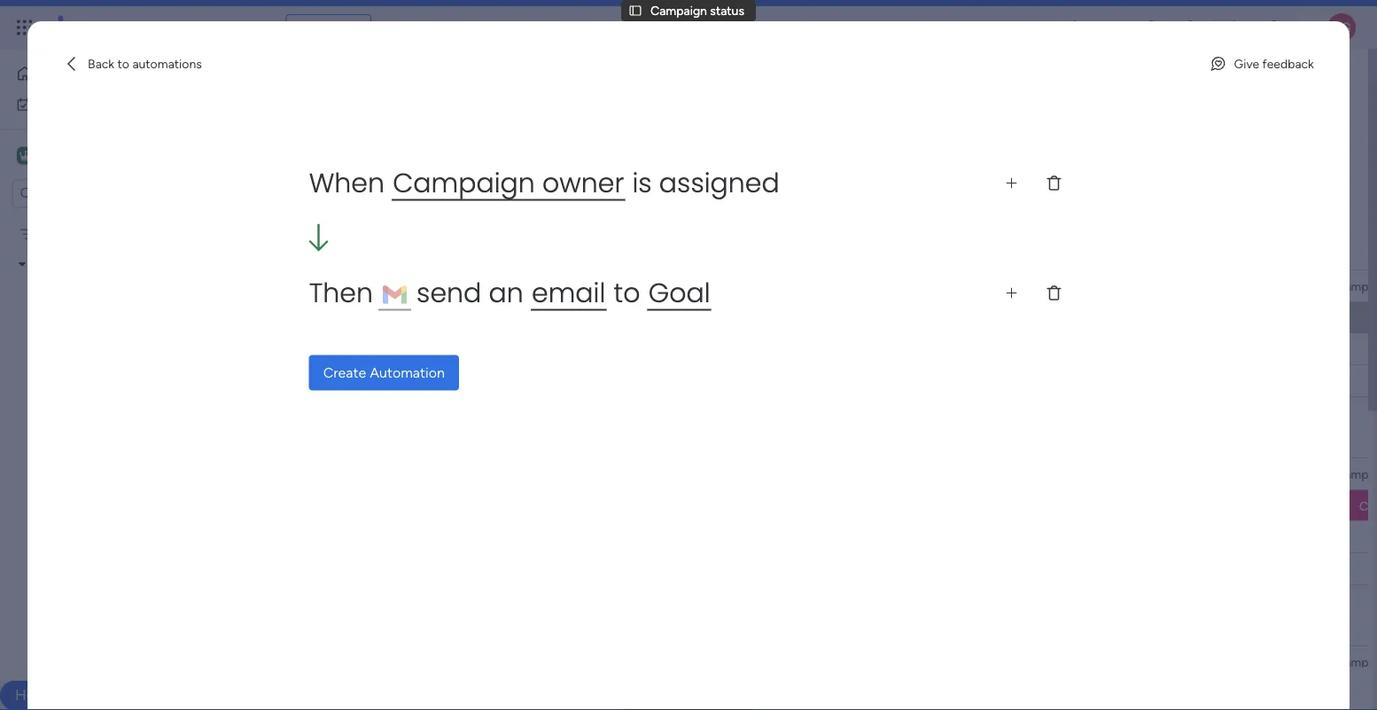 Task type: vqa. For each thing, say whether or not it's contained in the screenshot.
Resend email link
no



Task type: locate. For each thing, give the bounding box(es) containing it.
give feedback link
[[1203, 49, 1322, 78]]

template
[[650, 240, 725, 263]]

None field
[[1332, 276, 1378, 296], [1332, 464, 1378, 484], [1332, 652, 1378, 672], [1332, 276, 1378, 296], [1332, 464, 1378, 484], [1332, 652, 1378, 672]]

2 workspace image from the left
[[20, 146, 32, 165]]

hide
[[728, 184, 754, 199]]

owner down this
[[615, 278, 649, 293]]

campaign left status
[[651, 3, 708, 18]]

an
[[489, 274, 524, 311]]

help
[[395, 240, 431, 263]]

to
[[118, 56, 129, 71], [375, 240, 391, 263], [614, 274, 641, 311], [460, 310, 472, 325], [532, 310, 544, 325]]

when
[[309, 164, 385, 202]]

campaign up you
[[393, 164, 535, 202]]

to right here
[[460, 310, 472, 325]]

send
[[417, 274, 482, 311]]

owner
[[543, 164, 624, 202], [615, 278, 649, 293]]

option
[[0, 218, 226, 222]]

1 vertical spatial campaign
[[393, 164, 535, 202]]

learn
[[475, 310, 502, 325]]

campaign up "➡️"
[[555, 278, 612, 293]]

0 horizontal spatial item
[[305, 184, 330, 199]]

email
[[532, 274, 606, 311]]

hi there! 👋  click here to learn how to start ➡️
[[335, 310, 588, 325]]

0 vertical spatial owner
[[543, 164, 624, 202]]

Goal field
[[993, 276, 1027, 296]]

👋
[[387, 310, 399, 325]]

1 vertical spatial owner
[[615, 278, 649, 293]]

campaign for campaign owner
[[555, 278, 612, 293]]

list box
[[0, 215, 226, 579]]

➡️
[[575, 310, 588, 325]]

work
[[143, 17, 175, 37]]

give feedback button
[[1203, 49, 1322, 78]]

0 vertical spatial item
[[305, 184, 330, 199]]

hi
[[335, 310, 347, 325]]

goal
[[649, 274, 711, 311], [997, 278, 1023, 293]]

owner left is
[[543, 164, 624, 202]]

new item
[[276, 184, 330, 199]]

to right back
[[118, 56, 129, 71]]

0 vertical spatial campaign
[[651, 3, 708, 18]]

select product image
[[16, 19, 34, 36]]

workspace image
[[17, 146, 35, 165], [20, 146, 32, 165]]

1 horizontal spatial item
[[406, 278, 432, 293]]

help button
[[0, 681, 62, 710]]

0 horizontal spatial campaign
[[393, 164, 535, 202]]

how
[[505, 310, 529, 325]]

my work image
[[16, 96, 32, 112]]

campaign
[[651, 3, 708, 18], [393, 164, 535, 202], [555, 278, 612, 293]]

few
[[305, 240, 337, 263]]

v2 search image
[[384, 182, 397, 202]]

item up the click
[[406, 278, 432, 293]]

person button
[[460, 177, 537, 206]]

filter
[[571, 184, 599, 199]]

there!
[[350, 310, 384, 325]]

see plans button
[[286, 14, 372, 41]]

create automation
[[323, 364, 445, 381]]

campaign status
[[651, 3, 745, 18]]

new
[[276, 184, 302, 199]]

start
[[547, 310, 572, 325]]

campaign inside field
[[555, 278, 612, 293]]

automation
[[370, 364, 445, 381]]

Campaign owner field
[[550, 276, 654, 296]]

sam green image
[[1328, 13, 1357, 42]]

2 vertical spatial campaign
[[555, 278, 612, 293]]

1 vertical spatial item
[[406, 278, 432, 293]]

2 horizontal spatial campaign
[[651, 3, 708, 18]]

filter button
[[542, 177, 626, 206]]

the
[[520, 240, 547, 263]]

Search field
[[397, 179, 450, 204]]

tips
[[341, 240, 371, 263]]

item
[[305, 184, 330, 199], [406, 278, 432, 293]]

item right new
[[305, 184, 330, 199]]

give feedback
[[1235, 56, 1315, 71]]

give
[[1235, 56, 1260, 71]]

most
[[551, 240, 592, 263]]

sort
[[660, 184, 684, 199]]

1 horizontal spatial campaign
[[555, 278, 612, 293]]

to right 'tips'
[[375, 240, 391, 263]]

then
[[309, 274, 380, 311]]

1 horizontal spatial goal
[[997, 278, 1023, 293]]

assigned
[[660, 164, 780, 202]]

monday work management
[[79, 17, 275, 37]]

inbox image
[[1106, 19, 1123, 36]]

Few tips to help you make the most of this template :) field
[[301, 240, 746, 263]]

angle down image
[[346, 185, 354, 198]]

automations
[[132, 56, 202, 71]]



Task type: describe. For each thing, give the bounding box(es) containing it.
campaign for campaign status
[[651, 3, 708, 18]]

management
[[179, 17, 275, 37]]

home
[[41, 66, 75, 81]]

home button
[[11, 59, 191, 88]]

campaign owner
[[555, 278, 649, 293]]

to right how
[[532, 310, 544, 325]]

create
[[323, 364, 366, 381]]

help
[[15, 686, 47, 704]]

arrow down image
[[605, 181, 626, 202]]

status
[[711, 3, 745, 18]]

person
[[489, 184, 527, 199]]

back
[[88, 56, 115, 71]]

monday
[[79, 17, 140, 37]]

feedback
[[1263, 56, 1315, 71]]

send an email to goal
[[410, 274, 711, 311]]

sort button
[[632, 177, 694, 206]]

notifications image
[[1067, 19, 1084, 36]]

invite members image
[[1145, 19, 1162, 36]]

con
[[1360, 499, 1378, 514]]

item inside button
[[305, 184, 330, 199]]

see plans
[[310, 20, 364, 35]]

goal inside field
[[997, 278, 1023, 293]]

of
[[597, 240, 612, 263]]

back to automations
[[88, 56, 202, 71]]

account
[[709, 278, 757, 293]]

plans
[[334, 20, 364, 35]]

create automation button
[[309, 355, 459, 390]]

1 workspace image from the left
[[17, 146, 35, 165]]

:)
[[729, 240, 741, 263]]

to down this
[[614, 274, 641, 311]]

search everything image
[[1227, 19, 1245, 36]]

few tips to help you make the most of this template :)
[[305, 240, 741, 263]]

make
[[470, 240, 516, 263]]

back to automations button
[[56, 49, 209, 78]]

is
[[633, 164, 652, 202]]

when campaign owner is assigned
[[309, 164, 780, 202]]

help image
[[1266, 19, 1284, 36]]

click
[[402, 310, 429, 325]]

to inside button
[[118, 56, 129, 71]]

hide button
[[700, 177, 765, 206]]

to inside field
[[375, 240, 391, 263]]

this
[[617, 240, 646, 263]]

new item button
[[269, 177, 337, 206]]

you
[[435, 240, 465, 263]]

here
[[432, 310, 457, 325]]

apps image
[[1184, 19, 1201, 36]]

caret down image
[[19, 258, 26, 270]]

Account field
[[705, 276, 761, 296]]

0 horizontal spatial goal
[[649, 274, 711, 311]]

see
[[310, 20, 331, 35]]

owner inside field
[[615, 278, 649, 293]]



